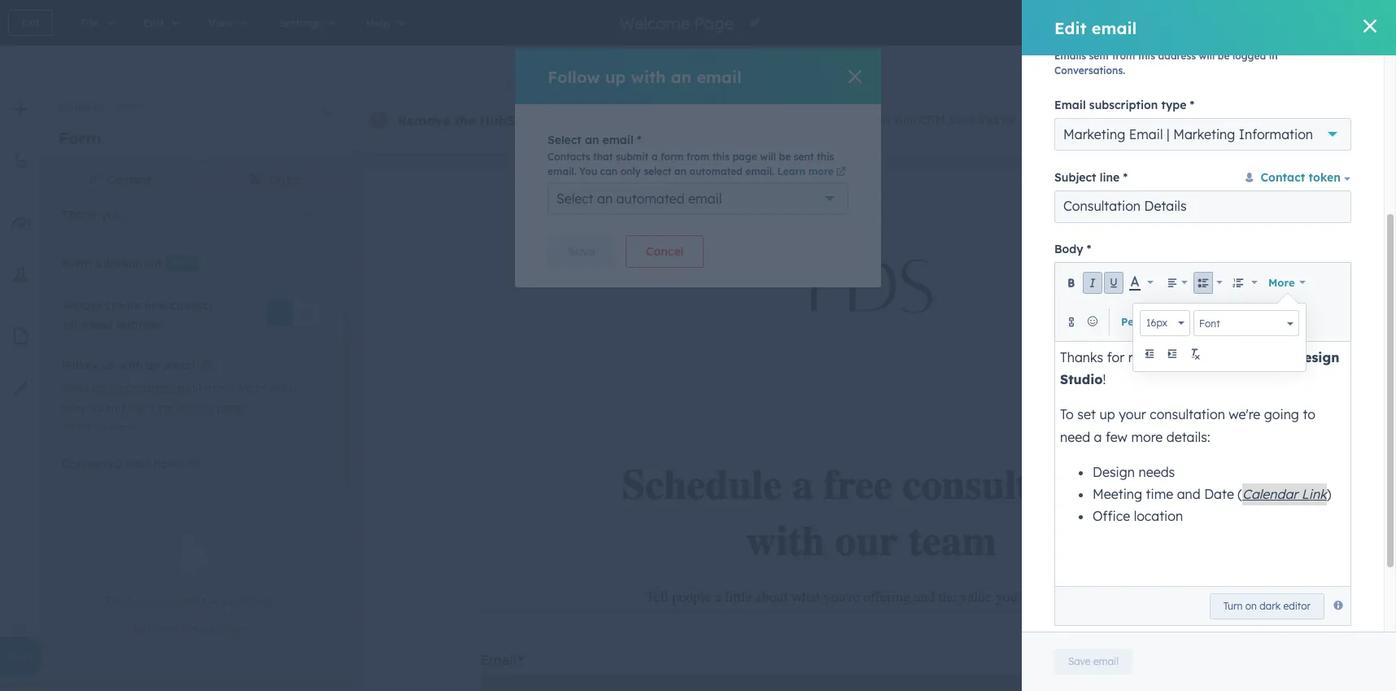 Task type: vqa. For each thing, say whether or not it's contained in the screenshot.
LEAD corresponding to Lead status
no



Task type: locate. For each thing, give the bounding box(es) containing it.
group left more
[[1229, 272, 1262, 294]]

0 horizontal spatial be
[[779, 151, 791, 163]]

group up landing
[[662, 52, 726, 80]]

select an automated email
[[557, 190, 722, 207]]

type
[[1162, 98, 1187, 112]]

this up subscription
[[1138, 50, 1156, 62]]

form up select at top
[[661, 151, 684, 163]]

0 vertical spatial up
[[605, 66, 626, 87]]

landing
[[646, 112, 696, 129]]

in left 'any'
[[198, 595, 207, 607]]

exit
[[22, 16, 39, 28]]

1 horizontal spatial close image
[[1364, 20, 1377, 33]]

0 vertical spatial email
[[1055, 98, 1086, 112]]

an
[[671, 66, 692, 87], [585, 133, 599, 147], [675, 165, 687, 177], [597, 190, 613, 207], [146, 358, 161, 373], [92, 381, 106, 396], [94, 421, 107, 433]]

group
[[662, 52, 726, 80], [1329, 52, 1380, 80], [1194, 272, 1227, 294], [1229, 272, 1262, 294]]

form right add
[[153, 623, 175, 635]]

2 horizontal spatial automated
[[690, 165, 743, 177]]

0 vertical spatial with
[[631, 66, 666, 87]]

save email
[[1069, 655, 1119, 667]]

workflows
[[125, 457, 182, 472], [229, 595, 275, 607]]

address inside always create new contact for email address
[[117, 317, 161, 332]]

close image
[[1364, 20, 1377, 33], [322, 107, 331, 116]]

in right logged
[[1269, 50, 1278, 62]]

submit up select an email button
[[88, 400, 125, 415]]

application containing more
[[1055, 262, 1352, 626]]

logged
[[1233, 50, 1267, 62]]

link opens in a new window image
[[836, 168, 846, 177], [836, 168, 846, 177]]

exit link
[[8, 10, 53, 36]]

0 vertical spatial sent
[[1089, 50, 1110, 62]]

0 vertical spatial follow up with an email
[[548, 66, 742, 87]]

a up select at top
[[652, 151, 658, 163]]

an inside contacts that submit a form from this page will be sent this email. you can only select an automated email.
[[675, 165, 687, 177]]

this inside emails sent from this address will be logged in conversations.
[[1138, 50, 1156, 62]]

select an email
[[548, 133, 634, 147], [62, 421, 137, 433]]

2 vertical spatial select
[[62, 421, 91, 433]]

autosaved
[[1157, 15, 1217, 30]]

0 vertical spatial a
[[652, 151, 658, 163]]

a
[[652, 151, 658, 163], [190, 623, 196, 635]]

1 vertical spatial from
[[575, 112, 607, 129]]

add
[[132, 623, 150, 635]]

learn
[[778, 165, 806, 177]]

automated inside contacts that submit a form from this page will be sent this email. you can only select an automated email.
[[690, 165, 743, 177]]

navigation
[[42, 87, 352, 116]]

1 vertical spatial address
[[117, 317, 161, 332]]

1 vertical spatial follow up with an email
[[62, 358, 195, 373]]

save
[[568, 244, 596, 259], [1069, 655, 1091, 667]]

0 horizontal spatial email.
[[548, 165, 577, 177]]

be up 'learn'
[[779, 151, 791, 163]]

0 horizontal spatial automated
[[109, 381, 169, 396]]

email. down the page
[[746, 165, 775, 177]]

select down "they" on the bottom left of page
[[62, 421, 91, 433]]

edit email dialog
[[1022, 0, 1397, 691]]

form right contents
[[118, 101, 144, 113]]

1 vertical spatial will
[[760, 151, 776, 163]]

on right the turn
[[1246, 600, 1258, 612]]

0 horizontal spatial from
[[575, 112, 607, 129]]

1 horizontal spatial from
[[687, 151, 710, 163]]

1 vertical spatial up
[[101, 358, 116, 373]]

group up font
[[1194, 272, 1227, 294]]

on
[[177, 400, 191, 415], [1246, 600, 1258, 612]]

cancel button
[[626, 235, 704, 268]]

1 vertical spatial be
[[779, 151, 791, 163]]

automated inside send an automated email to contacts when they submit the form on this page.
[[109, 381, 169, 396]]

2 vertical spatial from
[[687, 151, 710, 163]]

0 vertical spatial select an email
[[548, 133, 634, 147]]

from inside emails sent from this address will be logged in conversations.
[[1113, 50, 1136, 62]]

a inside contacts that submit a form from this page will be sent this email. you can only select an automated email.
[[652, 151, 658, 163]]

1 vertical spatial to
[[178, 623, 187, 635]]

turn
[[1224, 600, 1243, 612]]

select
[[548, 133, 582, 147], [557, 190, 594, 207], [62, 421, 91, 433]]

automated inside popup button
[[617, 190, 685, 207]]

1 vertical spatial a
[[190, 623, 196, 635]]

1 vertical spatial automated
[[617, 190, 685, 207]]

this form isn't used in any workflows
[[107, 595, 275, 607]]

to down 'used'
[[178, 623, 187, 635]]

a for form
[[652, 151, 658, 163]]

0 vertical spatial workflows
[[125, 457, 182, 472]]

to left contacts
[[204, 381, 215, 396]]

1 horizontal spatial in
[[1269, 50, 1278, 62]]

1 vertical spatial email
[[1130, 126, 1164, 142]]

1 horizontal spatial select an email
[[548, 133, 634, 147]]

a inside popup button
[[190, 623, 196, 635]]

1 horizontal spatial workflows
[[229, 595, 275, 607]]

form automation
[[62, 255, 162, 270]]

select up contacts
[[548, 133, 582, 147]]

1 horizontal spatial submit
[[616, 151, 649, 163]]

1 horizontal spatial be
[[1218, 50, 1230, 62]]

an inside button
[[94, 421, 107, 433]]

follow
[[548, 66, 600, 87], [62, 358, 98, 373]]

0 horizontal spatial save
[[568, 244, 596, 259]]

used
[[174, 595, 196, 607]]

form inside send an automated email to contacts when they submit the form on this page.
[[149, 400, 174, 415]]

sent up conversations.
[[1089, 50, 1110, 62]]

1 vertical spatial submit
[[88, 400, 125, 415]]

automated up select an email button
[[109, 381, 169, 396]]

turn on dark editor
[[1224, 600, 1311, 612]]

up up your
[[605, 66, 626, 87]]

information
[[1240, 126, 1314, 142]]

with down always create new contact for email address
[[119, 358, 143, 373]]

email
[[1092, 17, 1137, 38], [697, 66, 742, 87], [603, 133, 634, 147], [689, 190, 722, 207], [82, 317, 113, 332], [164, 358, 195, 373], [172, 381, 201, 396], [110, 421, 137, 433], [1094, 655, 1119, 667]]

1 horizontal spatial a
[[652, 151, 658, 163]]

can
[[600, 165, 618, 177]]

1 vertical spatial sent
[[794, 151, 814, 163]]

1 horizontal spatial to
[[204, 381, 215, 396]]

settings button
[[1248, 52, 1323, 80]]

0 vertical spatial on
[[177, 400, 191, 415]]

from up the select an automated email popup button
[[687, 151, 710, 163]]

0 horizontal spatial with
[[119, 358, 143, 373]]

font button
[[1194, 310, 1300, 336]]

0 vertical spatial automated
[[690, 165, 743, 177]]

personalize
[[1122, 315, 1183, 328]]

workflows right 'any'
[[229, 595, 275, 607]]

submit up only
[[616, 151, 649, 163]]

application
[[1055, 262, 1352, 626]]

1 horizontal spatial address
[[1159, 50, 1197, 62]]

always
[[63, 298, 102, 312]]

autosaved button
[[1157, 13, 1217, 33]]

0 vertical spatial follow
[[548, 66, 600, 87]]

1 horizontal spatial up
[[605, 66, 626, 87]]

0 horizontal spatial submit
[[88, 400, 125, 415]]

2 horizontal spatial with
[[895, 112, 917, 127]]

0 vertical spatial form
[[118, 101, 144, 113]]

0 vertical spatial to
[[204, 381, 215, 396]]

sent up 'learn more'
[[794, 151, 814, 163]]

address down create
[[117, 317, 161, 332]]

1 vertical spatial save
[[1069, 655, 1091, 667]]

up down always create new contact for email address
[[101, 358, 116, 373]]

features
[[847, 112, 891, 127]]

in
[[1269, 50, 1278, 62], [198, 595, 207, 607]]

select
[[644, 165, 672, 177]]

0 horizontal spatial a
[[190, 623, 196, 635]]

up
[[605, 66, 626, 87], [101, 358, 116, 373]]

email inside send an automated email to contacts when they submit the form on this page.
[[172, 381, 201, 396]]

tab list
[[42, 160, 352, 200]]

1 vertical spatial close image
[[322, 107, 331, 116]]

0 vertical spatial will
[[1199, 50, 1215, 62]]

edit
[[1055, 17, 1087, 38]]

0 horizontal spatial will
[[760, 151, 776, 163]]

0 horizontal spatial email
[[1055, 98, 1086, 112]]

logo
[[542, 112, 571, 129]]

select an email down "they" on the bottom left of page
[[62, 421, 137, 433]]

sent
[[1089, 50, 1110, 62], [794, 151, 814, 163]]

0 horizontal spatial select an email
[[62, 421, 137, 433]]

0 vertical spatial save
[[568, 244, 596, 259]]

follow up with an email inside dialog
[[548, 66, 742, 87]]

follow up with an email up your
[[548, 66, 742, 87]]

from right logo
[[575, 112, 607, 129]]

the right remove
[[455, 112, 476, 129]]

the inside send an automated email to contacts when they submit the form on this page.
[[128, 400, 145, 415]]

learn more
[[778, 165, 834, 177]]

0 horizontal spatial in
[[198, 595, 207, 607]]

email. down contacts
[[548, 165, 577, 177]]

this up more
[[817, 151, 835, 163]]

0 horizontal spatial follow
[[62, 358, 98, 373]]

email left |
[[1130, 126, 1164, 142]]

be inside contacts that submit a form from this page will be sent this email. you can only select an automated email.
[[779, 151, 791, 163]]

with up landing
[[631, 66, 666, 87]]

close image for edit email
[[1364, 20, 1377, 33]]

workflows down select an email button
[[125, 457, 182, 472]]

on left the page.
[[177, 400, 191, 415]]

marketing right |
[[1174, 126, 1236, 142]]

will down autosaved
[[1199, 50, 1215, 62]]

an up connected
[[94, 421, 107, 433]]

1 vertical spatial select
[[557, 190, 594, 207]]

select an email up that
[[548, 133, 634, 147]]

0 horizontal spatial marketing
[[1064, 126, 1126, 142]]

1 horizontal spatial save
[[1069, 655, 1091, 667]]

from inside contacts that submit a form from this page will be sent this email. you can only select an automated email.
[[687, 151, 710, 163]]

1 horizontal spatial email
[[1130, 126, 1164, 142]]

consultation
[[1064, 198, 1141, 214]]

select an email inside follow up with an email dialog
[[548, 133, 634, 147]]

cancel
[[646, 244, 684, 259]]

marketing
[[1064, 126, 1126, 142], [1174, 126, 1236, 142]]

0 horizontal spatial follow up with an email
[[62, 358, 195, 373]]

be left logged
[[1218, 50, 1230, 62]]

address
[[1159, 50, 1197, 62], [117, 317, 161, 332]]

0 vertical spatial close image
[[1364, 20, 1377, 33]]

alert
[[62, 510, 320, 643]]

add form to a workflow button
[[118, 617, 264, 643]]

publish group
[[1300, 10, 1380, 36]]

sent inside contacts that submit a form from this page will be sent this email. you can only select an automated email.
[[794, 151, 814, 163]]

an inside send an automated email to contacts when they submit the form on this page.
[[92, 381, 106, 396]]

with left crm
[[895, 112, 917, 127]]

1 horizontal spatial sent
[[1089, 50, 1110, 62]]

submit inside contacts that submit a form from this page will be sent this email. you can only select an automated email.
[[616, 151, 649, 163]]

close image inside edit email dialog
[[1364, 20, 1377, 33]]

email
[[1055, 98, 1086, 112], [1130, 126, 1164, 142]]

caret image
[[307, 254, 317, 271]]

follow up with an email down always create new contact for email address
[[62, 358, 195, 373]]

this left the page.
[[194, 400, 213, 415]]

contact
[[1261, 170, 1306, 185]]

form button
[[102, 101, 144, 113]]

0 horizontal spatial address
[[117, 317, 161, 332]]

form up always
[[62, 255, 92, 270]]

to
[[204, 381, 215, 396], [178, 623, 187, 635]]

1 vertical spatial the
[[128, 400, 145, 415]]

1 horizontal spatial will
[[1199, 50, 1215, 62]]

body
[[1055, 242, 1084, 257]]

group down publish group
[[1329, 52, 1380, 80]]

None field
[[618, 12, 739, 34]]

they
[[62, 400, 85, 415]]

0 horizontal spatial close image
[[322, 107, 331, 116]]

form right 'this'
[[128, 595, 150, 607]]

address down autosaved
[[1159, 50, 1197, 62]]

an up send an automated email to contacts when they submit the form on this page.
[[146, 358, 161, 373]]

0 vertical spatial be
[[1218, 50, 1230, 62]]

will
[[1199, 50, 1215, 62], [760, 151, 776, 163]]

1 vertical spatial follow
[[62, 358, 98, 373]]

suite
[[949, 112, 976, 127]]

1 horizontal spatial follow up with an email
[[548, 66, 742, 87]]

0 vertical spatial address
[[1159, 50, 1197, 62]]

0 horizontal spatial up
[[101, 358, 116, 373]]

create
[[105, 298, 141, 312]]

0 vertical spatial from
[[1113, 50, 1136, 62]]

0 horizontal spatial the
[[128, 400, 145, 415]]

this
[[107, 595, 125, 607]]

save inside save email button
[[1069, 655, 1091, 667]]

1 horizontal spatial follow
[[548, 66, 600, 87]]

unlock premium features with crm suite starter.
[[756, 112, 1018, 127]]

automated down the page
[[690, 165, 743, 177]]

be inside emails sent from this address will be logged in conversations.
[[1218, 50, 1230, 62]]

email inside popup button
[[1130, 126, 1164, 142]]

2 vertical spatial automated
[[109, 381, 169, 396]]

save inside save button
[[568, 244, 596, 259]]

form up select an email button
[[149, 400, 174, 415]]

0 horizontal spatial to
[[178, 623, 187, 635]]

email down conversations.
[[1055, 98, 1086, 112]]

with
[[631, 66, 666, 87], [895, 112, 917, 127], [119, 358, 143, 373]]

you
[[580, 165, 598, 177]]

1 horizontal spatial the
[[455, 112, 476, 129]]

form down the contents 'button'
[[59, 128, 101, 148]]

submit
[[616, 151, 649, 163], [88, 400, 125, 415]]

0 vertical spatial in
[[1269, 50, 1278, 62]]

new
[[172, 257, 192, 267]]

an up landing
[[671, 66, 692, 87]]

turn on dark editor button
[[1210, 593, 1325, 619]]

1 vertical spatial select an email
[[62, 421, 137, 433]]

email.
[[548, 165, 577, 177], [746, 165, 775, 177]]

follow up remove the hubspot logo from your landing pages.
[[548, 66, 600, 87]]

tab list containing content
[[42, 160, 352, 200]]

1 horizontal spatial marketing
[[1174, 126, 1236, 142]]

automated down select at top
[[617, 190, 685, 207]]

2
[[1378, 4, 1383, 15]]

1 horizontal spatial with
[[631, 66, 666, 87]]

an right select at top
[[675, 165, 687, 177]]

1 vertical spatial on
[[1246, 600, 1258, 612]]

emails sent from this address will be logged in conversations.
[[1055, 50, 1278, 77]]

marketing down email subscription type
[[1064, 126, 1126, 142]]

hubspot
[[480, 112, 537, 129]]

a left workflow
[[190, 623, 196, 635]]

1 horizontal spatial automated
[[617, 190, 685, 207]]

this
[[1138, 50, 1156, 62], [713, 151, 730, 163], [817, 151, 835, 163], [194, 400, 213, 415]]

will right the page
[[760, 151, 776, 163]]

follow up send at the bottom left of the page
[[62, 358, 98, 373]]

1 horizontal spatial email.
[[746, 165, 775, 177]]

1 horizontal spatial on
[[1246, 600, 1258, 612]]

2 horizontal spatial from
[[1113, 50, 1136, 62]]

publish
[[1313, 16, 1346, 28]]

email inside always create new contact for email address
[[82, 317, 113, 332]]

select down you at top
[[557, 190, 594, 207]]

from up conversations.
[[1113, 50, 1136, 62]]

an right send at the bottom left of the page
[[92, 381, 106, 396]]

0 horizontal spatial sent
[[794, 151, 814, 163]]

to inside send an automated email to contacts when they submit the form on this page.
[[204, 381, 215, 396]]

contacts
[[548, 151, 591, 163]]

an down can
[[597, 190, 613, 207]]

0 vertical spatial the
[[455, 112, 476, 129]]

with inside dialog
[[631, 66, 666, 87]]

sent inside emails sent from this address will be logged in conversations.
[[1089, 50, 1110, 62]]

token
[[1309, 170, 1341, 185]]

remove
[[398, 112, 451, 129]]

0 horizontal spatial on
[[177, 400, 191, 415]]

the up select an email button
[[128, 400, 145, 415]]

0 vertical spatial submit
[[616, 151, 649, 163]]

for
[[63, 317, 79, 332]]



Task type: describe. For each thing, give the bounding box(es) containing it.
submit inside send an automated email to contacts when they submit the form on this page.
[[88, 400, 125, 415]]

settings
[[1272, 59, 1315, 73]]

select an email button
[[62, 418, 155, 437]]

automated for select an automated email
[[617, 190, 685, 207]]

close image for form
[[322, 107, 331, 116]]

upgrade link
[[1297, 104, 1387, 137]]

consultation details
[[1064, 198, 1187, 214]]

more button
[[1264, 266, 1311, 299]]

this inside send an automated email to contacts when they submit the form on this page.
[[194, 400, 213, 415]]

crm
[[920, 112, 945, 127]]

Size text field
[[1146, 315, 1179, 331]]

always create new contact for email address
[[63, 298, 213, 332]]

send
[[62, 381, 89, 396]]

premium
[[796, 112, 844, 127]]

a for workflow
[[190, 623, 196, 635]]

an up that
[[585, 133, 599, 147]]

line
[[1100, 170, 1120, 185]]

save for save
[[568, 244, 596, 259]]

save button
[[548, 235, 616, 268]]

contacts that submit a form from this page will be sent this email. you can only select an automated email.
[[548, 151, 835, 177]]

save email button
[[1055, 649, 1133, 675]]

follow up with an email element
[[62, 378, 320, 437]]

any
[[209, 595, 226, 607]]

close image
[[849, 70, 862, 83]]

1 vertical spatial form
[[59, 128, 101, 148]]

0 vertical spatial select
[[548, 133, 582, 147]]

follow inside dialog
[[548, 66, 600, 87]]

marketing email | marketing information
[[1064, 126, 1314, 142]]

2 marketing from the left
[[1174, 126, 1236, 142]]

|
[[1167, 126, 1170, 142]]

connected
[[62, 457, 122, 472]]

email subscription type
[[1055, 98, 1187, 112]]

an inside popup button
[[597, 190, 613, 207]]

1 vertical spatial workflows
[[229, 595, 275, 607]]

publish button
[[1300, 10, 1360, 36]]

contents button
[[59, 101, 102, 113]]

navigation containing contents
[[42, 87, 352, 116]]

0 horizontal spatial workflows
[[125, 457, 182, 472]]

will inside emails sent from this address will be logged in conversations.
[[1199, 50, 1215, 62]]

beta button
[[0, 637, 42, 677]]

editor
[[1284, 600, 1311, 612]]

details
[[1145, 198, 1187, 214]]

connected workflows
[[62, 457, 182, 472]]

workflow
[[199, 623, 240, 635]]

personalize button
[[1117, 305, 1187, 338]]

when
[[268, 381, 297, 396]]

new
[[144, 298, 167, 312]]

page.
[[217, 400, 247, 415]]

contacts
[[219, 381, 265, 396]]

automation
[[95, 255, 162, 270]]

select inside button
[[62, 421, 91, 433]]

isn't
[[152, 595, 171, 607]]

emails
[[1055, 50, 1087, 62]]

styles link
[[197, 160, 352, 199]]

styles
[[269, 173, 301, 187]]

preview button
[[1227, 10, 1290, 36]]

to inside popup button
[[178, 623, 187, 635]]

in inside emails sent from this address will be logged in conversations.
[[1269, 50, 1278, 62]]

content
[[107, 173, 151, 187]]

only
[[621, 165, 641, 177]]

more
[[809, 165, 834, 177]]

marketing email | marketing information button
[[1055, 118, 1352, 151]]

unlock
[[756, 112, 793, 127]]

upgrade
[[1317, 113, 1367, 128]]

edit email
[[1055, 17, 1137, 38]]

on inside button
[[1246, 600, 1258, 612]]

conversations.
[[1055, 64, 1126, 77]]

email inside popup button
[[689, 190, 722, 207]]

select inside popup button
[[557, 190, 594, 207]]

address inside emails sent from this address will be logged in conversations.
[[1159, 50, 1197, 62]]

subject
[[1055, 170, 1097, 185]]

2 vertical spatial with
[[119, 358, 143, 373]]

preview
[[1240, 16, 1276, 28]]

up inside follow up with an email dialog
[[605, 66, 626, 87]]

starter.
[[979, 112, 1018, 127]]

on inside send an automated email to contacts when they submit the form on this page.
[[177, 400, 191, 415]]

application inside edit email dialog
[[1055, 262, 1352, 626]]

1 vertical spatial in
[[198, 595, 207, 607]]

font
[[1200, 317, 1221, 330]]

select an automated email button
[[548, 182, 849, 215]]

1 marketing from the left
[[1064, 126, 1126, 142]]

beta
[[8, 650, 33, 664]]

automated for send an automated email to contacts when they submit the form on this page.
[[109, 381, 169, 396]]

that
[[593, 151, 613, 163]]

form inside navigation
[[118, 101, 144, 113]]

save for save email
[[1069, 655, 1091, 667]]

subject line
[[1055, 170, 1120, 185]]

subscription
[[1090, 98, 1159, 112]]

remove the hubspot logo from your landing pages.
[[398, 112, 743, 129]]

form inside contacts that submit a form from this page will be sent this email. you can only select an automated email.
[[661, 151, 684, 163]]

add form to a workflow
[[132, 623, 240, 635]]

1 email. from the left
[[548, 165, 577, 177]]

contact
[[171, 298, 213, 312]]

dark
[[1260, 600, 1281, 612]]

this left the page
[[713, 151, 730, 163]]

follow up with an email dialog
[[515, 49, 882, 287]]

2 email. from the left
[[746, 165, 775, 177]]

alert containing this form isn't used in any workflows
[[62, 510, 320, 643]]

select an email inside button
[[62, 421, 137, 433]]

form inside popup button
[[153, 623, 175, 635]]

contents
[[59, 101, 102, 113]]

send an automated email to contacts when they submit the form on this page.
[[62, 381, 297, 415]]

more
[[1269, 276, 1295, 289]]

1 vertical spatial with
[[895, 112, 917, 127]]

contact token button
[[1243, 170, 1352, 185]]

will inside contacts that submit a form from this page will be sent this email. you can only select an automated email.
[[760, 151, 776, 163]]

2 vertical spatial form
[[62, 255, 92, 270]]



